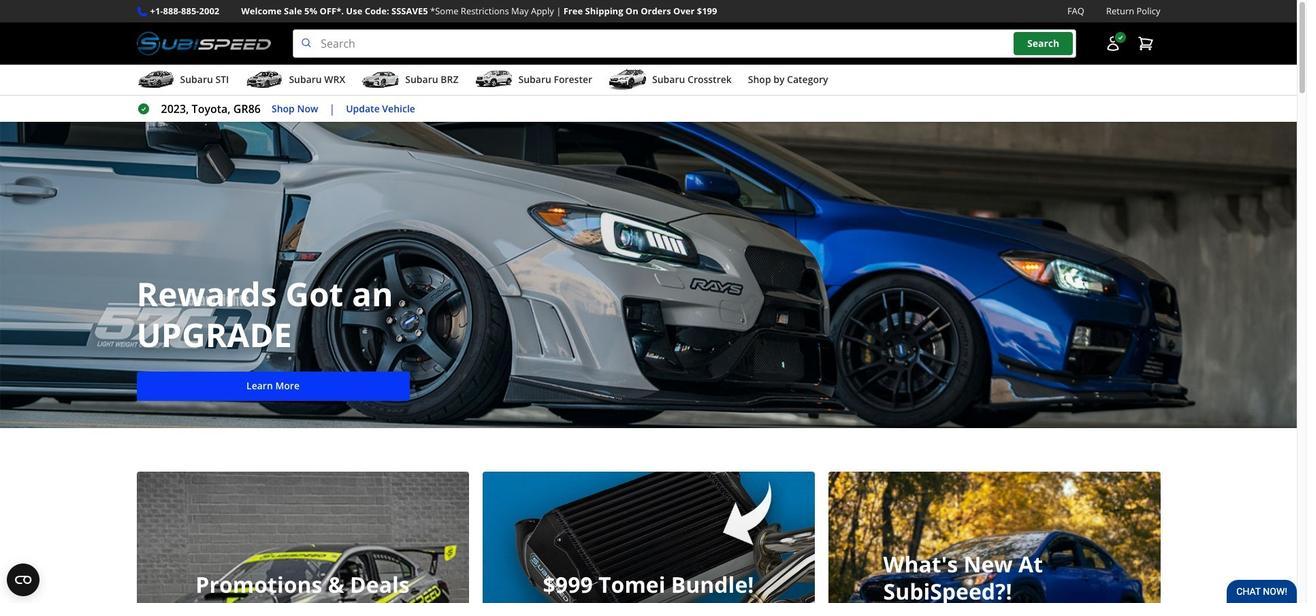 Task type: locate. For each thing, give the bounding box(es) containing it.
a subaru forester thumbnail image image
[[475, 70, 513, 90]]

a subaru crosstrek thumbnail image image
[[609, 70, 647, 90]]

deals image
[[137, 472, 469, 603]]



Task type: describe. For each thing, give the bounding box(es) containing it.
earn rewards image
[[828, 472, 1161, 603]]

a subaru wrx thumbnail image image
[[245, 70, 284, 90]]

button image
[[1105, 35, 1121, 52]]

subispeed logo image
[[137, 29, 271, 58]]

search input field
[[293, 29, 1076, 58]]

coilovers image
[[482, 472, 815, 603]]

a subaru sti thumbnail image image
[[137, 70, 175, 90]]

open widget image
[[7, 564, 39, 597]]

rewards program image
[[0, 122, 1297, 428]]

a subaru brz thumbnail image image
[[362, 70, 400, 90]]



Task type: vqa. For each thing, say whether or not it's contained in the screenshot.
the topmost But
no



